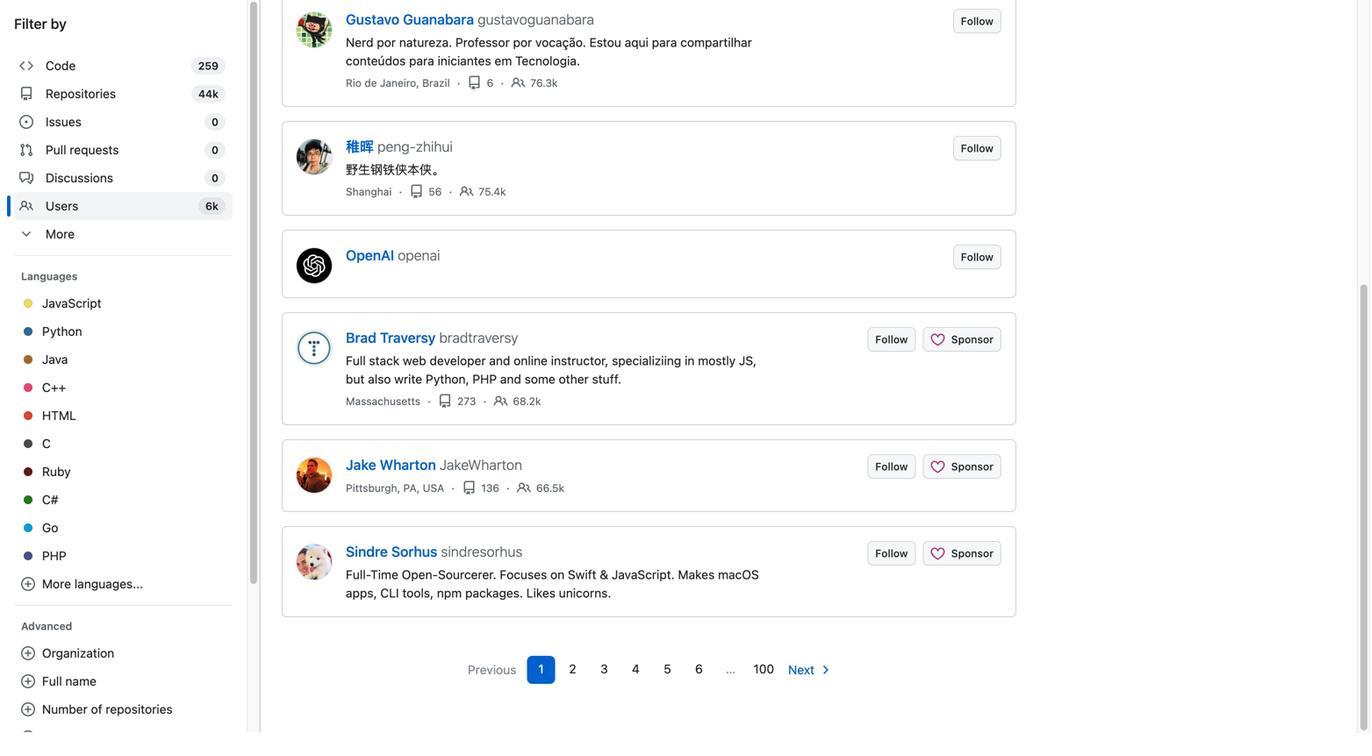 Task type: locate. For each thing, give the bounding box(es) containing it.
makes
[[678, 568, 715, 582]]

brad
[[346, 330, 376, 346]]

plus circle image inside 'more languages...' button
[[21, 578, 35, 592]]

· right 6 repositories element
[[501, 75, 504, 90]]

1 vertical spatial para
[[409, 54, 434, 68]]

sc 9kayk9 0 image left 66.5k
[[517, 481, 531, 495]]

3 link
[[590, 657, 618, 685]]

1 vertical spatial 6
[[695, 662, 703, 677]]

por
[[377, 35, 396, 50], [513, 35, 532, 50]]

2 0 from the top
[[212, 144, 219, 156]]

java link
[[14, 346, 233, 374]]

organization
[[42, 646, 114, 661]]

1 vertical spatial full
[[42, 675, 62, 689]]

bradtraversy link
[[436, 327, 518, 348]]

sponsor for jakewharton
[[951, 461, 994, 473]]

3 0 from the top
[[212, 172, 219, 184]]

2
[[569, 662, 576, 677]]

2 heart image from the top
[[931, 460, 945, 474]]

sindresorhus
[[441, 544, 523, 560]]

heart image
[[931, 333, 945, 347], [931, 460, 945, 474]]

sc 9kayk9 0 image
[[19, 59, 33, 73], [467, 76, 482, 90], [511, 76, 525, 90], [19, 115, 33, 129], [19, 143, 33, 157], [459, 185, 473, 199], [19, 199, 33, 213], [517, 481, 531, 495]]

1 vertical spatial more
[[42, 577, 71, 592]]

1 horizontal spatial 6
[[695, 662, 703, 677]]

56 repositories element
[[429, 184, 442, 200]]

6 left …
[[695, 662, 703, 677]]

plus circle image
[[21, 578, 35, 592], [21, 647, 35, 661], [21, 703, 35, 717], [21, 731, 35, 734]]

2 por from the left
[[513, 35, 532, 50]]

0 horizontal spatial 6
[[487, 77, 494, 89]]

1 vertical spatial heart image
[[931, 460, 945, 474]]

3 sponsor from the top
[[951, 548, 994, 560]]

0 for discussions
[[212, 172, 219, 184]]

sc 9kayk9 0 image left 136
[[462, 481, 476, 495]]

0 vertical spatial php
[[472, 372, 497, 387]]

1 heart image from the top
[[931, 333, 945, 347]]

136
[[481, 482, 499, 495]]

6
[[487, 77, 494, 89], [695, 662, 703, 677]]

para down natureza.
[[409, 54, 434, 68]]

100 link
[[748, 657, 780, 685]]

html
[[42, 409, 76, 423]]

languages...
[[74, 577, 143, 592]]

usa
[[423, 482, 444, 495]]

· down 野生钢铁侠本侠。
[[399, 184, 402, 199]]

0 vertical spatial sponsor
[[951, 333, 994, 346]]

2 vertical spatial sponsor link
[[923, 542, 1001, 566]]

more languages... button
[[14, 571, 233, 599]]

macos
[[718, 568, 759, 582]]

plus circle image for more languages...
[[21, 578, 35, 592]]

open-
[[402, 568, 438, 582]]

0 horizontal spatial php
[[42, 549, 66, 563]]

6 repositories element
[[487, 75, 494, 91]]

273 repositories element
[[457, 394, 476, 409]]

draggable pane splitter slider
[[258, 0, 262, 733]]

75.4k
[[479, 186, 506, 198]]

more languages...
[[42, 577, 143, 592]]

heart image for jakewharton
[[931, 460, 945, 474]]

76.3k
[[530, 77, 558, 89]]

sc 9kayk9 0 image left 273 repositories element
[[438, 395, 452, 409]]

0 vertical spatial more
[[46, 227, 75, 241]]

1
[[538, 662, 544, 677]]

heart image for bradtraversy
[[931, 333, 945, 347]]

php up 273
[[472, 372, 497, 387]]

2 vertical spatial 0
[[212, 172, 219, 184]]

1 vertical spatial 0
[[212, 144, 219, 156]]

sc 9kayk9 0 image left issues
[[19, 115, 33, 129]]

· down python,
[[427, 394, 431, 409]]

zhihui
[[416, 138, 453, 155]]

full name button
[[14, 668, 233, 696]]

1 0 from the top
[[212, 116, 219, 128]]

estou
[[589, 35, 621, 50]]

web
[[403, 354, 426, 368]]

0 horizontal spatial por
[[377, 35, 396, 50]]

100
[[753, 662, 774, 677]]

6 down iniciantes
[[487, 77, 494, 89]]

full name
[[42, 675, 96, 689]]

0 horizontal spatial para
[[409, 54, 434, 68]]

number of repositories button
[[14, 696, 233, 724]]

4 link
[[622, 657, 650, 685]]

tecnologia.
[[515, 54, 580, 68]]

full right plus circle icon
[[42, 675, 62, 689]]

sc 9kayk9 0 image
[[19, 87, 33, 101], [19, 171, 33, 185], [409, 185, 423, 199], [19, 227, 33, 241], [438, 395, 452, 409], [494, 395, 508, 409], [462, 481, 476, 495]]

more inside button
[[42, 577, 71, 592]]

1 horizontal spatial para
[[652, 35, 677, 50]]

para right the aqui
[[652, 35, 677, 50]]

2 sponsor from the top
[[951, 461, 994, 473]]

plus circle image for number of repositories
[[21, 703, 35, 717]]

more down users
[[46, 227, 75, 241]]

0 vertical spatial heart image
[[931, 333, 945, 347]]

0 vertical spatial 6
[[487, 77, 494, 89]]

1 horizontal spatial php
[[472, 372, 497, 387]]

1 horizontal spatial por
[[513, 35, 532, 50]]

6 for 6 repositories element
[[487, 77, 494, 89]]

1 sponsor from the top
[[951, 333, 994, 346]]

gustavo
[[346, 11, 399, 28]]

more for more languages...
[[42, 577, 71, 592]]

sc 9kayk9 0 image left discussions
[[19, 171, 33, 185]]

5 link
[[653, 657, 681, 685]]

0 vertical spatial full
[[346, 354, 366, 368]]

and left online
[[489, 354, 510, 368]]

heart image
[[931, 547, 945, 561]]

some
[[525, 372, 555, 387]]

conteúdos
[[346, 54, 406, 68]]

sc 9kayk9 0 image inside more element
[[19, 227, 33, 241]]

76339 followers element
[[530, 75, 558, 91]]

number of repositories
[[42, 703, 173, 717]]

sc 9kayk9 0 image up languages
[[19, 227, 33, 241]]

0 horizontal spatial full
[[42, 675, 62, 689]]

por up conteúdos
[[377, 35, 396, 50]]

follow button
[[953, 9, 1001, 33], [953, 136, 1001, 161], [953, 245, 1001, 269], [867, 327, 916, 352], [867, 455, 916, 479], [867, 542, 916, 566]]

0 vertical spatial sponsor link
[[923, 327, 1001, 352]]

gustavo guanabara link
[[346, 9, 474, 30]]

follow
[[961, 15, 994, 27], [961, 142, 994, 154], [961, 251, 994, 263], [875, 334, 908, 346], [875, 461, 908, 473], [875, 548, 908, 560]]

more
[[46, 227, 75, 241], [42, 577, 71, 592]]

php down "go"
[[42, 549, 66, 563]]

2 plus circle image from the top
[[21, 647, 35, 661]]

jake wharton jakewharton
[[346, 457, 522, 474]]

sponsor link for sindresorhus
[[923, 542, 1001, 566]]

languages
[[21, 270, 78, 283]]

1 por from the left
[[377, 35, 396, 50]]

2 sponsor link from the top
[[923, 455, 1001, 479]]

sponsor link
[[923, 327, 1001, 352], [923, 455, 1001, 479], [923, 542, 1001, 566]]

and
[[489, 354, 510, 368], [500, 372, 521, 387]]

sc 9kayk9 0 image left 6 repositories element
[[467, 76, 482, 90]]

brad traversy bradtraversy full stack web developer and online instructor, specializiing in mostly js, but also write python, php and some other stuff.
[[346, 330, 757, 387]]

traversy
[[380, 330, 436, 346]]

3 sponsor link from the top
[[923, 542, 1001, 566]]

2 vertical spatial sponsor
[[951, 548, 994, 560]]

c# link
[[14, 486, 233, 514]]

in
[[685, 354, 695, 368]]

0 vertical spatial 0
[[212, 116, 219, 128]]

and down online
[[500, 372, 521, 387]]

stack
[[369, 354, 400, 368]]

4
[[632, 662, 640, 677]]

1 plus circle image from the top
[[21, 578, 35, 592]]

sindre sorhus link
[[346, 542, 437, 563]]

full up but
[[346, 354, 366, 368]]

full-
[[346, 568, 370, 582]]

1 vertical spatial php
[[42, 549, 66, 563]]

273
[[457, 395, 476, 408]]

more up advanced
[[42, 577, 71, 592]]

0
[[212, 116, 219, 128], [212, 144, 219, 156], [212, 172, 219, 184]]

sponsor link for jakewharton
[[923, 455, 1001, 479]]

massachusetts ·
[[346, 394, 431, 409]]

75400 followers element
[[479, 184, 506, 200]]

specializiing
[[612, 354, 681, 368]]

repositories
[[46, 86, 116, 101]]

plus circle image inside number of repositories button
[[21, 703, 35, 717]]

1 sponsor link from the top
[[923, 327, 1001, 352]]

plus circle image inside organization button
[[21, 647, 35, 661]]

wharton
[[380, 457, 436, 474]]

shanghai
[[346, 186, 392, 198]]

por down gustavoguanabara link
[[513, 35, 532, 50]]

1 horizontal spatial full
[[346, 354, 366, 368]]

3 plus circle image from the top
[[21, 703, 35, 717]]

js,
[[739, 354, 757, 368]]

4 plus circle image from the top
[[21, 731, 35, 734]]

plus circle image
[[21, 675, 35, 689]]

gustavoguanabara link
[[474, 9, 594, 30]]

0 vertical spatial para
[[652, 35, 677, 50]]

sindre sorhus sindresorhus full-time open-sourcerer. focuses on swift & javascript. makes macos apps, cli tools, npm packages. likes unicorns.
[[346, 544, 759, 601]]

compartilhar
[[680, 35, 752, 50]]

1 vertical spatial sponsor link
[[923, 455, 1001, 479]]

sorhus
[[391, 544, 437, 560]]

languages element
[[7, 290, 240, 607]]

sc 9kayk9 0 image left pull
[[19, 143, 33, 157]]

1 vertical spatial sponsor
[[951, 461, 994, 473]]

python link
[[14, 318, 233, 346]]



Task type: vqa. For each thing, say whether or not it's contained in the screenshot.
Filter by region
yes



Task type: describe. For each thing, give the bounding box(es) containing it.
· right 273 repositories element
[[483, 394, 487, 409]]

next link
[[783, 657, 837, 685]]

56
[[429, 186, 442, 198]]

aqui
[[625, 35, 649, 50]]

brazil
[[422, 77, 450, 89]]

organization button
[[14, 640, 233, 668]]

jakewharton link
[[436, 455, 522, 476]]

66.5k
[[536, 482, 564, 495]]

unicorns.
[[559, 586, 611, 601]]

1 vertical spatial and
[[500, 372, 521, 387]]

previous
[[468, 663, 516, 678]]

advanced
[[21, 621, 72, 633]]

c link
[[14, 430, 233, 458]]

repositories
[[106, 703, 173, 717]]

but
[[346, 372, 365, 387]]

packages.
[[465, 586, 523, 601]]

stuff.
[[592, 372, 621, 387]]

number
[[42, 703, 88, 717]]

野生钢铁侠本侠。
[[346, 162, 444, 177]]

vocação.
[[535, 35, 586, 50]]

sc 9kayk9 0 image left '75400 followers' element
[[459, 185, 473, 199]]

next
[[788, 663, 815, 678]]

· right usa
[[451, 481, 455, 495]]

more element
[[14, 220, 233, 248]]

sc 9kayk9 0 image left code
[[19, 59, 33, 73]]

pittsburgh, pa, usa ·
[[346, 481, 455, 495]]

sponsor link for bradtraversy
[[923, 327, 1001, 352]]

bradtraversy
[[439, 330, 518, 346]]

136 repositories element
[[481, 481, 499, 496]]

openai link
[[346, 245, 394, 266]]

5
[[664, 662, 671, 677]]

…
[[726, 662, 736, 677]]

1 link
[[527, 657, 555, 685]]

sc 9kayk9 0 image left 68200 followers element on the left of page
[[494, 395, 508, 409]]

php inside languages element
[[42, 549, 66, 563]]

gustavoguanabara
[[478, 11, 594, 28]]

0 vertical spatial and
[[489, 354, 510, 368]]

go link
[[14, 514, 233, 542]]

full inside button
[[42, 675, 62, 689]]

time
[[370, 568, 398, 582]]

· right 136
[[506, 481, 510, 495]]

focuses
[[500, 568, 547, 582]]

em
[[495, 54, 512, 68]]

by
[[51, 15, 67, 32]]

sourcerer.
[[438, 568, 496, 582]]

sponsor for sindresorhus
[[951, 548, 994, 560]]

6 for 6 link
[[695, 662, 703, 677]]

natureza.
[[399, 35, 452, 50]]

rio de janeiro, brazil ·
[[346, 75, 460, 90]]

advanced element
[[7, 640, 240, 734]]

professor
[[455, 35, 510, 50]]

javascript.
[[612, 568, 675, 582]]

filter by region
[[0, 0, 260, 734]]

code
[[46, 58, 76, 73]]

filter by
[[14, 15, 67, 32]]

shanghai ·
[[346, 184, 402, 199]]

filter
[[14, 15, 47, 32]]

go
[[42, 521, 58, 535]]

mostly
[[698, 354, 736, 368]]

pull requests
[[46, 143, 119, 157]]

pa,
[[403, 482, 420, 495]]

jake
[[346, 457, 376, 474]]

· right 56 repositories element
[[449, 184, 452, 199]]

developer
[[430, 354, 486, 368]]

filter by element
[[7, 45, 240, 734]]

&
[[600, 568, 608, 582]]

jake wharton link
[[346, 455, 436, 476]]

· right the brazil at left top
[[457, 75, 460, 90]]

稚晖
[[346, 138, 374, 155]]

issues
[[46, 115, 82, 129]]

稚晖 link
[[346, 136, 374, 157]]

php link
[[14, 542, 233, 571]]

sc 9kayk9 0 image left 76.3k
[[511, 76, 525, 90]]

0 for pull requests
[[212, 144, 219, 156]]

稚晖 peng-zhihui 野生钢铁侠本侠。
[[346, 138, 453, 177]]

of
[[91, 703, 102, 717]]

python,
[[426, 372, 469, 387]]

sc 9kayk9 0 image left users
[[19, 199, 33, 213]]

sponsor for bradtraversy
[[951, 333, 994, 346]]

requests
[[70, 143, 119, 157]]

66509 followers element
[[536, 481, 564, 496]]

68200 followers element
[[513, 394, 541, 409]]

name
[[65, 675, 96, 689]]

sindre
[[346, 544, 388, 560]]

44k
[[198, 88, 219, 100]]

nerd
[[346, 35, 373, 50]]

previous button
[[461, 657, 524, 685]]

ruby
[[42, 465, 71, 479]]

openai
[[398, 247, 440, 264]]

2 link
[[559, 657, 587, 685]]

0 for issues
[[212, 116, 219, 128]]

6 link
[[685, 657, 713, 685]]

likes
[[526, 586, 556, 601]]

cli
[[380, 586, 399, 601]]

full inside brad traversy bradtraversy full stack web developer and online instructor, specializiing in mostly js, but also write python, php and some other stuff.
[[346, 354, 366, 368]]

sc 9kayk9 0 image left 56
[[409, 185, 423, 199]]

swift
[[568, 568, 596, 582]]

de
[[364, 77, 377, 89]]

online
[[514, 354, 548, 368]]

other
[[559, 372, 589, 387]]

php inside brad traversy bradtraversy full stack web developer and online instructor, specializiing in mostly js, but also write python, php and some other stuff.
[[472, 372, 497, 387]]

more for more
[[46, 227, 75, 241]]

sc 9kayk9 0 image left repositories
[[19, 87, 33, 101]]

users
[[46, 199, 78, 213]]

python
[[42, 324, 82, 339]]

ruby link
[[14, 458, 233, 486]]

plus circle image for organization
[[21, 647, 35, 661]]

gustavo guanabara gustavoguanabara nerd por natureza. professor por vocação. estou aqui para compartilhar conteúdos para iniciantes em tecnologia.
[[346, 11, 752, 68]]

jakewharton
[[440, 457, 522, 474]]

guanabara
[[403, 11, 474, 28]]



